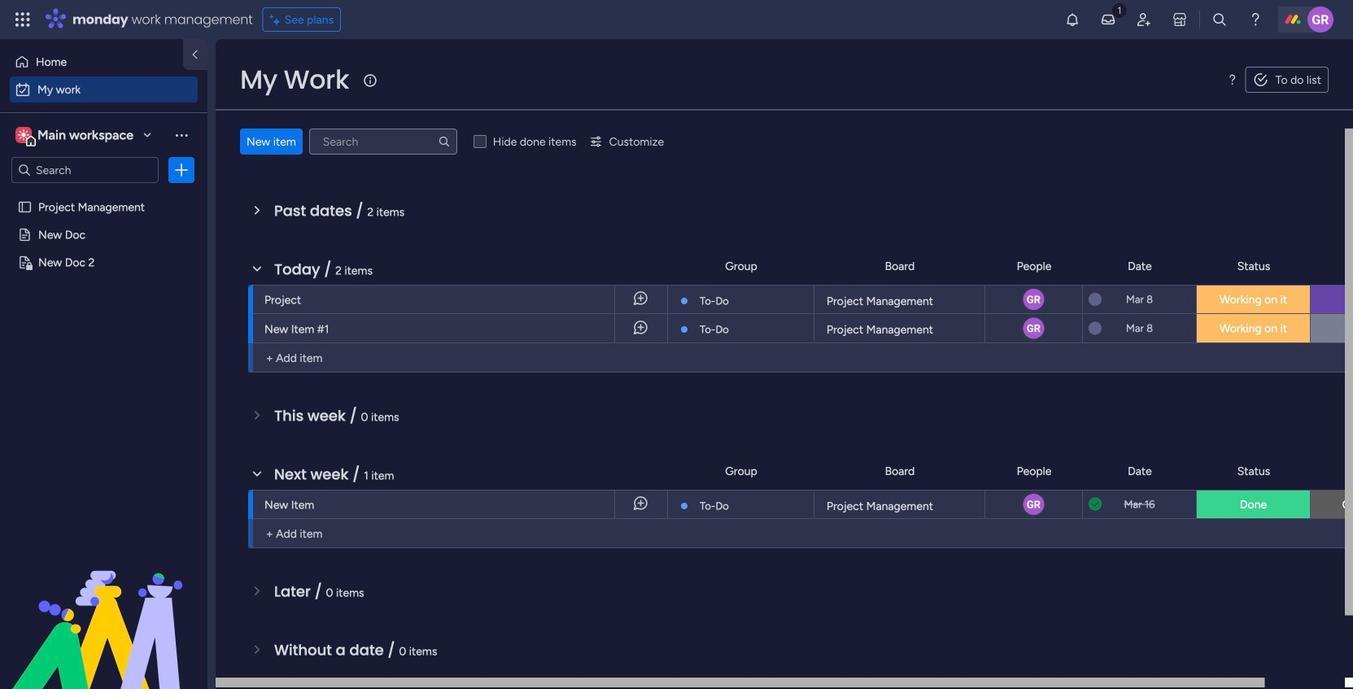 Task type: describe. For each thing, give the bounding box(es) containing it.
options image
[[173, 162, 190, 178]]

search everything image
[[1211, 11, 1228, 28]]

1 vertical spatial option
[[10, 76, 198, 103]]

menu image
[[1226, 73, 1239, 86]]

workspace options image
[[173, 127, 190, 143]]

1 image
[[1112, 1, 1127, 19]]

1 workspace image from the left
[[15, 126, 32, 144]]

public board image
[[17, 227, 33, 242]]

v2 done deadline image
[[1089, 497, 1102, 512]]

Search in workspace field
[[34, 161, 136, 179]]

private board image
[[17, 255, 33, 270]]

greg robinson image
[[1307, 7, 1334, 33]]

see plans image
[[270, 10, 285, 29]]

2 workspace image from the left
[[18, 126, 29, 144]]

help image
[[1247, 11, 1264, 28]]



Task type: locate. For each thing, give the bounding box(es) containing it.
update feed image
[[1100, 11, 1116, 28]]

notifications image
[[1064, 11, 1080, 28]]

workspace selection element
[[15, 125, 136, 146]]

Filter dashboard by text search field
[[309, 129, 457, 155]]

list box
[[0, 190, 207, 496]]

invite members image
[[1136, 11, 1152, 28]]

lottie animation image
[[0, 525, 207, 689]]

workspace image
[[15, 126, 32, 144], [18, 126, 29, 144]]

option
[[10, 49, 173, 75], [10, 76, 198, 103], [0, 192, 207, 196]]

0 vertical spatial option
[[10, 49, 173, 75]]

2 vertical spatial option
[[0, 192, 207, 196]]

monday marketplace image
[[1172, 11, 1188, 28]]

lottie animation element
[[0, 525, 207, 689]]

greg robinson image
[[1022, 287, 1046, 312]]

search image
[[438, 135, 451, 148]]

select product image
[[15, 11, 31, 28]]

public board image
[[17, 199, 33, 215]]

None search field
[[309, 129, 457, 155]]



Task type: vqa. For each thing, say whether or not it's contained in the screenshot.
Search in workspace field
yes



